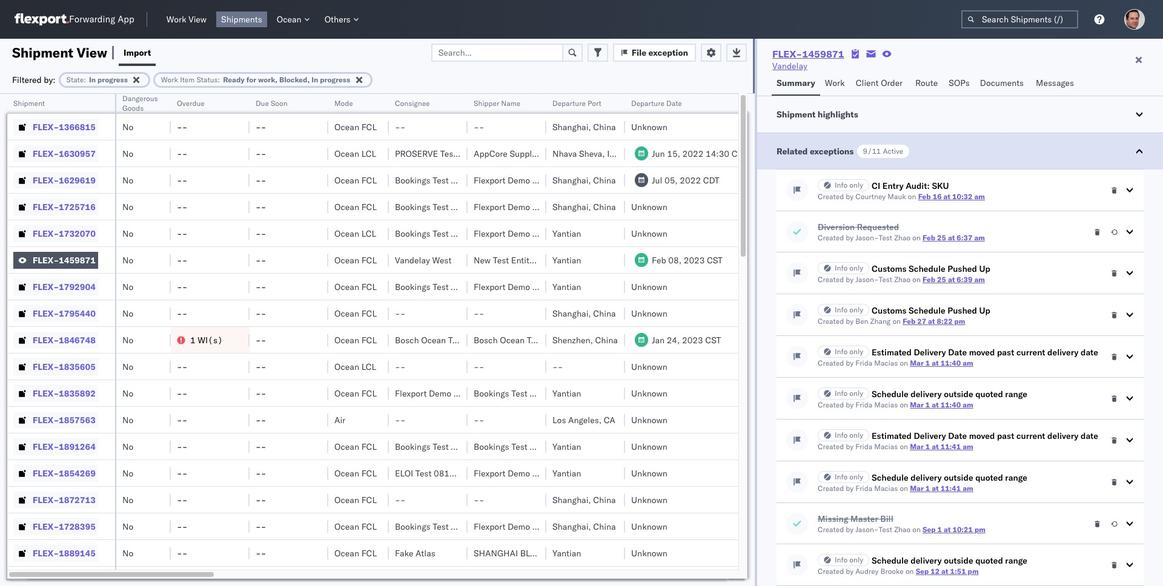 Task type: locate. For each thing, give the bounding box(es) containing it.
schedule for mar 1 at 11:41 am
[[872, 473, 909, 484]]

25
[[938, 233, 947, 242], [938, 275, 947, 284]]

sheva,
[[579, 148, 605, 159]]

shipment down filtered
[[13, 99, 45, 108]]

fcl for flex-1795440
[[362, 308, 377, 319]]

12 ocean fcl from the top
[[335, 522, 377, 532]]

11 fcl from the top
[[362, 495, 377, 506]]

8 fcl from the top
[[362, 388, 377, 399]]

2 mar 1 at 11:41 am button from the top
[[910, 484, 974, 493]]

zhao up created by audrey brooke on sep 12 at 1:51 pm
[[895, 525, 911, 535]]

1 vertical spatial view
[[77, 44, 107, 61]]

appcore supply ltd
[[474, 148, 551, 159]]

departure left port
[[553, 99, 586, 108]]

1 vertical spatial customs schedule pushed up
[[872, 305, 991, 316]]

flex- down flex-1728395 button
[[33, 548, 59, 559]]

1 vertical spatial sep
[[916, 567, 929, 576]]

1 quoted from the top
[[976, 389, 1003, 400]]

2 vertical spatial date
[[949, 431, 967, 442]]

flex- up flex-1857563 "button"
[[33, 388, 59, 399]]

flex- up flex-1835892 button
[[33, 362, 59, 372]]

flexport. image
[[15, 13, 69, 25]]

sep 12 at 1:51 pm button
[[916, 567, 979, 576]]

0 vertical spatial cst
[[707, 255, 723, 266]]

shanghai, for flex-1872713
[[553, 495, 591, 506]]

6 fcl from the top
[[362, 308, 377, 319]]

3 resize handle column header from the left
[[235, 94, 250, 587]]

pm right 1:51
[[968, 567, 979, 576]]

8 only from the top
[[850, 556, 864, 565]]

25 left 6:37
[[938, 233, 947, 242]]

west
[[432, 255, 452, 266]]

11:40
[[941, 359, 961, 368], [941, 401, 961, 410]]

0 vertical spatial 11:40
[[941, 359, 961, 368]]

consignee for flex-1732070
[[451, 228, 492, 239]]

0 vertical spatial customs schedule pushed up
[[872, 264, 991, 275]]

6 created from the top
[[818, 401, 844, 410]]

flex- down flex-1835892 button
[[33, 415, 59, 426]]

missing
[[818, 514, 849, 525]]

ocean fcl for flex-1872713
[[335, 495, 377, 506]]

info only
[[835, 181, 864, 190], [835, 264, 864, 273], [835, 305, 864, 315], [835, 347, 864, 356], [835, 389, 864, 398], [835, 431, 864, 440], [835, 473, 864, 482], [835, 556, 864, 565]]

only for delivery mar 1 at 11:40 am button
[[850, 347, 864, 356]]

new
[[474, 255, 491, 266]]

1 vertical spatial 1459871
[[59, 255, 96, 266]]

port
[[588, 99, 602, 108]]

12
[[931, 567, 940, 576]]

view left the shipments link
[[189, 14, 207, 25]]

3 shanghai, china from the top
[[553, 202, 616, 212]]

0 vertical spatial pushed
[[948, 264, 978, 275]]

2 yantian from the top
[[553, 255, 581, 266]]

flex- down flex-1857563 "button"
[[33, 442, 59, 452]]

1 vertical spatial range
[[1006, 473, 1028, 484]]

feb
[[919, 192, 931, 201], [923, 233, 936, 242], [652, 255, 666, 266], [923, 275, 936, 284], [903, 317, 916, 326]]

shipment down summary button
[[777, 109, 816, 120]]

shenzhen, china
[[553, 335, 618, 346]]

shipment inside button
[[777, 109, 816, 120]]

departure up jun
[[631, 99, 665, 108]]

feb left 27 at the bottom right
[[903, 317, 916, 326]]

2 created by frida macias on mar 1 at 11:40 am from the top
[[818, 401, 974, 410]]

zhao inside missing master bill created by jason-test zhao on sep 1 at 10:21 pm
[[895, 525, 911, 535]]

sku
[[932, 181, 949, 192]]

1 frida from the top
[[856, 359, 873, 368]]

3 ocean fcl from the top
[[335, 202, 377, 212]]

flex- down flex-1725716 button
[[33, 228, 59, 239]]

0 horizontal spatial cdt
[[703, 175, 720, 186]]

customs up 'created by jason-test zhao on feb 25 at 6:39 am' on the top of the page
[[872, 264, 907, 275]]

flex- up flex-1795440 button
[[33, 282, 59, 292]]

unknown for 1792904
[[631, 282, 668, 292]]

7 yantian from the top
[[553, 548, 581, 559]]

0 horizontal spatial :
[[84, 75, 86, 84]]

1 range from the top
[[1006, 389, 1028, 400]]

flex- inside button
[[33, 388, 59, 399]]

1 vertical spatial cdt
[[703, 175, 720, 186]]

summary
[[777, 78, 816, 88]]

mar 1 at 11:40 am button for delivery
[[910, 401, 974, 410]]

ocean fcl for flex-1854269
[[335, 468, 377, 479]]

estimated delivery date moved past current delivery date for mar 1 at 11:41 am
[[872, 431, 1099, 442]]

flex- up summary
[[773, 48, 803, 60]]

1 vertical spatial created by frida macias on mar 1 at 11:41 am
[[818, 484, 974, 493]]

1 vertical spatial customs
[[872, 305, 907, 316]]

up for created by jason-test zhao on feb 25 at 6:39 am
[[980, 264, 991, 275]]

1459871 up work button
[[803, 48, 845, 60]]

0 vertical spatial created by frida macias on mar 1 at 11:40 am
[[818, 359, 974, 368]]

0 vertical spatial mar 1 at 11:40 am button
[[910, 359, 974, 368]]

5 resize handle column header from the left
[[375, 94, 389, 587]]

delivery for mar 1 at 11:40 am
[[911, 389, 942, 400]]

11:41 for outside
[[941, 484, 961, 493]]

5 info only from the top
[[835, 389, 864, 398]]

test
[[440, 148, 456, 159], [433, 175, 449, 186], [433, 202, 449, 212], [433, 228, 449, 239], [879, 233, 893, 242], [493, 255, 509, 266], [879, 275, 893, 284], [433, 282, 449, 292], [448, 335, 464, 346], [527, 335, 543, 346], [512, 388, 528, 399], [433, 442, 449, 452], [512, 442, 528, 452], [416, 468, 432, 479], [433, 522, 449, 532], [879, 525, 893, 535]]

ocean fcl for flex-1792904
[[335, 282, 377, 292]]

1857563
[[59, 415, 96, 426]]

3 outside from the top
[[944, 556, 974, 567]]

info only for delivery's 'mar 1 at 11:41 am' button
[[835, 431, 864, 440]]

flex-1459871 down flex-1732070
[[33, 255, 96, 266]]

1459871 down '1732070'
[[59, 255, 96, 266]]

1 vertical spatial estimated
[[872, 431, 912, 442]]

1 pushed from the top
[[948, 264, 978, 275]]

2022
[[683, 148, 704, 159], [680, 175, 701, 186]]

1 vertical spatial jason-
[[856, 275, 879, 284]]

1 wi(s)
[[190, 335, 223, 346]]

flexport for 1728395
[[474, 522, 506, 532]]

1 vertical spatial schedule delivery outside quoted range
[[872, 473, 1028, 484]]

2023 right 08,
[[684, 255, 705, 266]]

pm right 10:21
[[975, 525, 986, 535]]

bookings test consignee for flex-1891264
[[395, 442, 492, 452]]

zhao down requested
[[895, 233, 911, 242]]

2 vertical spatial ocean lcl
[[335, 362, 376, 372]]

2 customs from the top
[[872, 305, 907, 316]]

jason- down requested
[[856, 233, 879, 242]]

flex- up flex-1889145 button
[[33, 522, 59, 532]]

1 horizontal spatial :
[[218, 75, 220, 84]]

3 info from the top
[[835, 305, 848, 315]]

co. for 1732070
[[565, 228, 576, 239]]

no for flex-1872713
[[122, 495, 133, 506]]

ocean fcl for flex-1835892
[[335, 388, 377, 399]]

1732070
[[59, 228, 96, 239]]

flex- down flex-1629619 button
[[33, 202, 59, 212]]

no for flex-1857563
[[122, 415, 133, 426]]

no
[[122, 122, 133, 132], [122, 148, 133, 159], [122, 175, 133, 186], [122, 202, 133, 212], [122, 228, 133, 239], [122, 255, 133, 266], [122, 282, 133, 292], [122, 308, 133, 319], [122, 335, 133, 346], [122, 362, 133, 372], [122, 388, 133, 399], [122, 415, 133, 426], [122, 442, 133, 452], [122, 468, 133, 479], [122, 495, 133, 506], [122, 522, 133, 532], [122, 548, 133, 559]]

ocean for 1835605
[[335, 362, 359, 372]]

departure
[[553, 99, 586, 108], [631, 99, 665, 108]]

1 departure from the left
[[553, 99, 586, 108]]

5 shanghai, china from the top
[[553, 495, 616, 506]]

1 horizontal spatial 1459871
[[803, 48, 845, 60]]

0 horizontal spatial in
[[89, 75, 96, 84]]

0 vertical spatial ocean lcl
[[335, 148, 376, 159]]

1 vertical spatial 2023
[[682, 335, 703, 346]]

flex- down shipment button
[[33, 122, 59, 132]]

1 vertical spatial shipment
[[13, 99, 45, 108]]

0 horizontal spatial bosch ocean test
[[395, 335, 464, 346]]

05,
[[665, 175, 678, 186]]

dangerous goods button
[[116, 92, 166, 113]]

resize handle column header for shipment
[[101, 94, 115, 587]]

1 schedule delivery outside quoted range from the top
[[872, 389, 1028, 400]]

5 unknown from the top
[[631, 308, 668, 319]]

10:32
[[953, 192, 973, 201]]

0 vertical spatial moved
[[969, 347, 995, 358]]

flex-1889145 button
[[13, 545, 98, 562]]

ocean for 1728395
[[335, 522, 359, 532]]

0 vertical spatial current
[[1017, 347, 1046, 358]]

2 vertical spatial zhao
[[895, 525, 911, 535]]

view inside the work view link
[[189, 14, 207, 25]]

1 date from the top
[[1081, 347, 1099, 358]]

shanghai, china for flex-1629619
[[553, 175, 616, 186]]

by inside missing master bill created by jason-test zhao on sep 1 at 10:21 pm
[[846, 525, 854, 535]]

pm right 8:22
[[955, 317, 966, 326]]

flex-1629619
[[33, 175, 96, 186]]

china for flex-1872713
[[594, 495, 616, 506]]

1 horizontal spatial cdt
[[732, 148, 748, 159]]

flexport demo shipper co. for 1725716
[[474, 202, 576, 212]]

2 fcl from the top
[[362, 175, 377, 186]]

work left item
[[161, 75, 178, 84]]

1 estimated delivery date moved past current delivery date from the top
[[872, 347, 1099, 358]]

7 info from the top
[[835, 473, 848, 482]]

1 horizontal spatial in
[[312, 75, 318, 84]]

0 vertical spatial range
[[1006, 389, 1028, 400]]

bookings test consignee for flex-1732070
[[395, 228, 492, 239]]

1 macias from the top
[[875, 359, 898, 368]]

eloi test 081801
[[395, 468, 465, 479]]

0 vertical spatial jason-
[[856, 233, 879, 242]]

1 vertical spatial moved
[[969, 431, 995, 442]]

1 info only from the top
[[835, 181, 864, 190]]

flexport for 1725716
[[474, 202, 506, 212]]

2 vertical spatial jason-
[[856, 525, 879, 535]]

Search... text field
[[431, 43, 563, 62]]

shipment inside button
[[13, 99, 45, 108]]

shanghai, for flex-1366815
[[553, 122, 591, 132]]

china for flex-1725716
[[594, 202, 616, 212]]

flex-1854269
[[33, 468, 96, 479]]

2 range from the top
[[1006, 473, 1028, 484]]

jason- up the "ben"
[[856, 275, 879, 284]]

2023
[[684, 255, 705, 266], [682, 335, 703, 346]]

flexport demo shipper co. for 1732070
[[474, 228, 576, 239]]

5 no from the top
[[122, 228, 133, 239]]

0 vertical spatial created by frida macias on mar 1 at 11:41 am
[[818, 442, 974, 452]]

schedule for mar 1 at 11:40 am
[[872, 389, 909, 400]]

shipment up by:
[[12, 44, 73, 61]]

by:
[[44, 74, 56, 85]]

work button
[[820, 72, 851, 96]]

created inside missing master bill created by jason-test zhao on sep 1 at 10:21 pm
[[818, 525, 844, 535]]

due soon
[[256, 99, 288, 108]]

0 horizontal spatial 1459871
[[59, 255, 96, 266]]

1 vertical spatial outside
[[944, 473, 974, 484]]

flex- up flex-1872713 button in the left of the page
[[33, 468, 59, 479]]

for
[[246, 75, 256, 84]]

7 fcl from the top
[[362, 335, 377, 346]]

ocean for 1854269
[[335, 468, 359, 479]]

co. for 1854269
[[565, 468, 576, 479]]

1 vertical spatial vandelay
[[395, 255, 430, 266]]

2 vertical spatial shipment
[[777, 109, 816, 120]]

cdt down 14:30
[[703, 175, 720, 186]]

frida for mar 1 at 11:40 am button for delivery
[[856, 401, 873, 410]]

2 vertical spatial pm
[[968, 567, 979, 576]]

6 info only from the top
[[835, 431, 864, 440]]

25 inside diversion requested created by jason-test zhao on feb 25 at 6:37 am
[[938, 233, 947, 242]]

0 horizontal spatial flex-1459871
[[33, 255, 96, 266]]

1 horizontal spatial progress
[[320, 75, 350, 84]]

0 vertical spatial lcl
[[362, 148, 376, 159]]

0 vertical spatial 2022
[[683, 148, 704, 159]]

2 vertical spatial range
[[1006, 556, 1028, 567]]

feb left 6:37
[[923, 233, 936, 242]]

0 horizontal spatial departure
[[553, 99, 586, 108]]

2 mar 1 at 11:40 am button from the top
[[910, 401, 974, 410]]

ocean fcl for flex-1795440
[[335, 308, 377, 319]]

created inside diversion requested created by jason-test zhao on feb 25 at 6:37 am
[[818, 233, 844, 242]]

0 vertical spatial view
[[189, 14, 207, 25]]

vandelay up summary
[[773, 61, 808, 72]]

1 11:41 from the top
[[941, 442, 961, 452]]

1 ocean lcl from the top
[[335, 148, 376, 159]]

jun 15, 2022 14:30 cdt
[[652, 148, 748, 159]]

0 vertical spatial vandelay
[[773, 61, 808, 72]]

0 horizontal spatial progress
[[98, 75, 128, 84]]

feb 25 at 6:39 am button
[[923, 275, 985, 284]]

pm for outside
[[968, 567, 979, 576]]

flexport demo shipper co.
[[474, 175, 576, 186], [474, 202, 576, 212], [474, 228, 576, 239], [474, 282, 576, 292], [395, 388, 498, 399], [474, 468, 576, 479], [474, 522, 576, 532]]

ocean button
[[272, 12, 315, 27]]

delivery
[[1048, 347, 1079, 358], [911, 389, 942, 400], [1048, 431, 1079, 442], [911, 473, 942, 484], [911, 556, 942, 567]]

jan
[[652, 335, 665, 346]]

am for mar 1 at 11:40 am button for delivery
[[963, 401, 974, 410]]

10 by from the top
[[846, 567, 854, 576]]

0 vertical spatial 25
[[938, 233, 947, 242]]

1 vertical spatial mar 1 at 11:40 am button
[[910, 401, 974, 410]]

2 macias from the top
[[875, 401, 898, 410]]

sep left 10:21
[[923, 525, 936, 535]]

fcl for flex-1459871
[[362, 255, 377, 266]]

unknown for 1728395
[[631, 522, 668, 532]]

4 ocean fcl from the top
[[335, 255, 377, 266]]

up up feb 25 at 6:39 am button at top
[[980, 264, 991, 275]]

7 by from the top
[[846, 442, 854, 452]]

view up 'state : in progress'
[[77, 44, 107, 61]]

3 unknown from the top
[[631, 228, 668, 239]]

1 vertical spatial lcl
[[362, 228, 376, 239]]

2 quoted from the top
[[976, 473, 1003, 484]]

ocean for 1889145
[[335, 548, 359, 559]]

on inside missing master bill created by jason-test zhao on sep 1 at 10:21 pm
[[913, 525, 921, 535]]

pushed up 8:22
[[948, 305, 978, 316]]

1 mar 1 at 11:41 am button from the top
[[910, 442, 974, 452]]

2022 right 15,
[[683, 148, 704, 159]]

customs schedule pushed up up feb 27 at 8:22 pm button
[[872, 305, 991, 316]]

pushed for pm
[[948, 305, 978, 316]]

diversion requested created by jason-test zhao on feb 25 at 6:37 am
[[818, 222, 985, 242]]

3 lcl from the top
[[362, 362, 376, 372]]

mar 1 at 11:40 am button
[[910, 359, 974, 368], [910, 401, 974, 410]]

sops
[[949, 78, 970, 88]]

flex- inside "button"
[[33, 415, 59, 426]]

work inside the work view link
[[166, 14, 186, 25]]

2022 right "05,"
[[680, 175, 701, 186]]

customs up "created by ben zhang on feb 27 at 8:22 pm"
[[872, 305, 907, 316]]

cdt
[[732, 148, 748, 159], [703, 175, 720, 186]]

3 jason- from the top
[[856, 525, 879, 535]]

2 no from the top
[[122, 148, 133, 159]]

1 vertical spatial ocean lcl
[[335, 228, 376, 239]]

pm
[[955, 317, 966, 326], [975, 525, 986, 535], [968, 567, 979, 576]]

0 vertical spatial outside
[[944, 389, 974, 400]]

1 vertical spatial pm
[[975, 525, 986, 535]]

6 resize handle column header from the left
[[453, 94, 468, 587]]

1 jason- from the top
[[856, 233, 879, 242]]

china for flex-1795440
[[594, 308, 616, 319]]

shipment for shipment view
[[12, 44, 73, 61]]

11:41 for date
[[941, 442, 961, 452]]

in right 'blocked,'
[[312, 75, 318, 84]]

only for sep 12 at 1:51 pm "button"
[[850, 556, 864, 565]]

0 vertical spatial date
[[667, 99, 682, 108]]

item
[[180, 75, 195, 84]]

import
[[124, 47, 151, 58]]

1728395
[[59, 522, 96, 532]]

0 vertical spatial mar 1 at 11:41 am button
[[910, 442, 974, 452]]

flex- up flex-1728395 button
[[33, 495, 59, 506]]

pm inside missing master bill created by jason-test zhao on sep 1 at 10:21 pm
[[975, 525, 986, 535]]

flexport demo shipper co. for 1792904
[[474, 282, 576, 292]]

2 unknown from the top
[[631, 202, 668, 212]]

app
[[118, 14, 134, 25]]

6:39
[[957, 275, 973, 284]]

0 vertical spatial past
[[998, 347, 1015, 358]]

current for mar 1 at 11:40 am
[[1017, 347, 1046, 358]]

ocean for 1629619
[[335, 175, 359, 186]]

: right by:
[[84, 75, 86, 84]]

0 vertical spatial 2023
[[684, 255, 705, 266]]

by
[[846, 192, 854, 201], [846, 233, 854, 242], [846, 275, 854, 284], [846, 317, 854, 326], [846, 359, 854, 368], [846, 401, 854, 410], [846, 442, 854, 452], [846, 484, 854, 493], [846, 525, 854, 535], [846, 567, 854, 576]]

lcl for -
[[362, 362, 376, 372]]

shanghai,
[[553, 122, 591, 132], [553, 175, 591, 186], [553, 202, 591, 212], [553, 308, 591, 319], [553, 495, 591, 506], [553, 522, 591, 532]]

flex- down flex-1630957 button
[[33, 175, 59, 186]]

yantian for flex-1459871
[[553, 255, 581, 266]]

progress up "dangerous"
[[98, 75, 128, 84]]

2 delivery from the top
[[914, 431, 946, 442]]

flex- for flex-1629619 button
[[33, 175, 59, 186]]

dangerous goods
[[122, 94, 158, 113]]

1 yantian from the top
[[553, 228, 581, 239]]

0 horizontal spatial bosch
[[395, 335, 419, 346]]

3 zhao from the top
[[895, 525, 911, 535]]

date
[[1081, 347, 1099, 358], [1081, 431, 1099, 442]]

at inside missing master bill created by jason-test zhao on sep 1 at 10:21 pm
[[944, 525, 951, 535]]

11 no from the top
[[122, 388, 133, 399]]

only for feb 25 at 6:39 am button at top
[[850, 264, 864, 273]]

2 mar from the top
[[910, 401, 924, 410]]

4 shanghai, from the top
[[553, 308, 591, 319]]

work view
[[166, 14, 207, 25]]

jason- inside missing master bill created by jason-test zhao on sep 1 at 10:21 pm
[[856, 525, 879, 535]]

feb left 08,
[[652, 255, 666, 266]]

departure port button
[[547, 96, 613, 108]]

1 vertical spatial date
[[949, 347, 967, 358]]

0 vertical spatial up
[[980, 264, 991, 275]]

messages button
[[1032, 72, 1081, 96]]

cst right 08,
[[707, 255, 723, 266]]

0 vertical spatial quoted
[[976, 389, 1003, 400]]

demo for 1629619
[[508, 175, 530, 186]]

0 vertical spatial schedule delivery outside quoted range
[[872, 389, 1028, 400]]

shanghai, for flex-1728395
[[553, 522, 591, 532]]

17 no from the top
[[122, 548, 133, 559]]

at
[[944, 192, 951, 201], [948, 233, 955, 242], [948, 275, 955, 284], [928, 317, 935, 326], [932, 359, 939, 368], [932, 401, 939, 410], [932, 442, 939, 452], [932, 484, 939, 493], [944, 525, 951, 535], [942, 567, 949, 576]]

view for work view
[[189, 14, 207, 25]]

1 horizontal spatial bosch
[[474, 335, 498, 346]]

1 vertical spatial 25
[[938, 275, 947, 284]]

flex- down flex-1732070 button
[[33, 255, 59, 266]]

13 ocean fcl from the top
[[335, 548, 377, 559]]

info only for mar 1 at 11:40 am button for delivery
[[835, 389, 864, 398]]

8:22
[[937, 317, 953, 326]]

flex- down flex-1795440 button
[[33, 335, 59, 346]]

work item status : ready for work, blocked, in progress
[[161, 75, 350, 84]]

flex-1459871 link
[[773, 48, 845, 60]]

0 horizontal spatial vandelay
[[395, 255, 430, 266]]

10 ocean fcl from the top
[[335, 468, 377, 479]]

no for flex-1732070
[[122, 228, 133, 239]]

1 vertical spatial created by frida macias on mar 1 at 11:40 am
[[818, 401, 974, 410]]

flex- for flex-1732070 button
[[33, 228, 59, 239]]

9 by from the top
[[846, 525, 854, 535]]

2 bosch ocean test from the left
[[474, 335, 543, 346]]

resize handle column header
[[101, 94, 115, 587], [156, 94, 171, 587], [235, 94, 250, 587], [314, 94, 328, 587], [375, 94, 389, 587], [453, 94, 468, 587], [532, 94, 547, 587], [611, 94, 625, 587]]

info
[[835, 181, 848, 190], [835, 264, 848, 273], [835, 305, 848, 315], [835, 347, 848, 356], [835, 389, 848, 398], [835, 431, 848, 440], [835, 473, 848, 482], [835, 556, 848, 565]]

0 vertical spatial flex-1459871
[[773, 48, 845, 60]]

no for flex-1792904
[[122, 282, 133, 292]]

yantian
[[553, 228, 581, 239], [553, 255, 581, 266], [553, 282, 581, 292], [553, 388, 581, 399], [553, 442, 581, 452], [553, 468, 581, 479], [553, 548, 581, 559]]

shipment
[[12, 44, 73, 61], [13, 99, 45, 108], [777, 109, 816, 120]]

cst right 24,
[[706, 335, 721, 346]]

1 horizontal spatial view
[[189, 14, 207, 25]]

vandelay left west
[[395, 255, 430, 266]]

flex- for flex-1725716 button
[[33, 202, 59, 212]]

range for sep 12 at 1:51 pm
[[1006, 556, 1028, 567]]

1 created by frida macias on mar 1 at 11:41 am from the top
[[818, 442, 974, 452]]

created by jason-test zhao on feb 25 at 6:39 am
[[818, 275, 985, 284]]

route button
[[911, 72, 944, 96]]

--
[[177, 122, 187, 132], [256, 122, 266, 132], [395, 122, 406, 132], [474, 122, 484, 132], [177, 148, 187, 159], [256, 148, 266, 159], [177, 175, 187, 186], [256, 175, 266, 186], [177, 202, 187, 212], [256, 202, 266, 212], [177, 228, 187, 239], [256, 228, 266, 239], [177, 255, 187, 266], [256, 255, 266, 266], [177, 282, 187, 292], [256, 282, 266, 292], [177, 308, 187, 319], [256, 308, 266, 319], [395, 308, 406, 319], [474, 308, 484, 319], [256, 335, 266, 346], [177, 362, 187, 372], [256, 362, 266, 372], [395, 362, 406, 372], [474, 362, 484, 372], [553, 362, 563, 372], [177, 388, 187, 399], [256, 388, 266, 399], [177, 415, 187, 426], [256, 415, 266, 426], [395, 415, 406, 426], [474, 415, 484, 426], [177, 442, 187, 452], [256, 442, 266, 452], [177, 468, 187, 479], [256, 468, 266, 479], [177, 495, 187, 506], [256, 495, 266, 506], [395, 495, 406, 506], [474, 495, 484, 506], [177, 522, 187, 532], [256, 522, 266, 532], [177, 548, 187, 559], [256, 548, 266, 559], [177, 575, 187, 586], [256, 575, 266, 586]]

1 vertical spatial current
[[1017, 431, 1046, 442]]

2 by from the top
[[846, 233, 854, 242]]

0 vertical spatial delivery
[[914, 347, 946, 358]]

demo for 1792904
[[508, 282, 530, 292]]

11 ocean fcl from the top
[[335, 495, 377, 506]]

2023 right 24,
[[682, 335, 703, 346]]

12 unknown from the top
[[631, 522, 668, 532]]

6 yantian from the top
[[553, 468, 581, 479]]

jason- down master
[[856, 525, 879, 535]]

work
[[166, 14, 186, 25], [161, 75, 178, 84], [825, 78, 845, 88]]

1 vertical spatial past
[[998, 431, 1015, 442]]

1 no from the top
[[122, 122, 133, 132]]

created
[[818, 192, 844, 201], [818, 233, 844, 242], [818, 275, 844, 284], [818, 317, 844, 326], [818, 359, 844, 368], [818, 401, 844, 410], [818, 442, 844, 452], [818, 484, 844, 493], [818, 525, 844, 535], [818, 567, 844, 576]]

0 vertical spatial shipment
[[12, 44, 73, 61]]

0 vertical spatial pm
[[955, 317, 966, 326]]

3 yantian from the top
[[553, 282, 581, 292]]

others button
[[320, 12, 364, 27]]

0 vertical spatial zhao
[[895, 233, 911, 242]]

2 vertical spatial outside
[[944, 556, 974, 567]]

4 only from the top
[[850, 347, 864, 356]]

1 vertical spatial quoted
[[976, 473, 1003, 484]]

6 info from the top
[[835, 431, 848, 440]]

flex- up flex-1846748 button at bottom left
[[33, 308, 59, 319]]

yantian for flex-1792904
[[553, 282, 581, 292]]

1 horizontal spatial vandelay
[[773, 61, 808, 72]]

bookings for flex-1732070
[[395, 228, 431, 239]]

25 left 6:39
[[938, 275, 947, 284]]

7 created from the top
[[818, 442, 844, 452]]

1 vertical spatial up
[[980, 305, 991, 316]]

lcl for proserve
[[362, 148, 376, 159]]

1
[[190, 335, 196, 346], [926, 359, 930, 368], [926, 401, 930, 410], [926, 442, 930, 452], [926, 484, 930, 493], [938, 525, 942, 535]]

state : in progress
[[66, 75, 128, 84]]

cst for feb 08, 2023 cst
[[707, 255, 723, 266]]

0 vertical spatial 11:41
[[941, 442, 961, 452]]

1 vertical spatial pushed
[[948, 305, 978, 316]]

2 vertical spatial lcl
[[362, 362, 376, 372]]

shipment for shipment
[[13, 99, 45, 108]]

jason- inside diversion requested created by jason-test zhao on feb 25 at 6:37 am
[[856, 233, 879, 242]]

work right the app
[[166, 14, 186, 25]]

0 vertical spatial estimated delivery date moved past current delivery date
[[872, 347, 1099, 358]]

progress up the mode
[[320, 75, 350, 84]]

work up highlights
[[825, 78, 845, 88]]

1 vertical spatial 2022
[[680, 175, 701, 186]]

:
[[84, 75, 86, 84], [218, 75, 220, 84]]

1459871
[[803, 48, 845, 60], [59, 255, 96, 266]]

supply
[[510, 148, 536, 159]]

1 vertical spatial 11:41
[[941, 484, 961, 493]]

test inside diversion requested created by jason-test zhao on feb 25 at 6:37 am
[[879, 233, 893, 242]]

6 by from the top
[[846, 401, 854, 410]]

1 horizontal spatial departure
[[631, 99, 665, 108]]

flex-
[[773, 48, 803, 60], [33, 122, 59, 132], [33, 148, 59, 159], [33, 175, 59, 186], [33, 202, 59, 212], [33, 228, 59, 239], [33, 255, 59, 266], [33, 282, 59, 292], [33, 308, 59, 319], [33, 335, 59, 346], [33, 362, 59, 372], [33, 388, 59, 399], [33, 415, 59, 426], [33, 442, 59, 452], [33, 468, 59, 479], [33, 495, 59, 506], [33, 522, 59, 532], [33, 548, 59, 559]]

1 bosch from the left
[[395, 335, 419, 346]]

china for flex-1629619
[[594, 175, 616, 186]]

documents
[[980, 78, 1024, 88]]

sep left the 12
[[916, 567, 929, 576]]

moved for mar 1 at 11:41 am
[[969, 431, 995, 442]]

: left the 'ready'
[[218, 75, 220, 84]]

2 departure from the left
[[631, 99, 665, 108]]

flex-1459871 up summary
[[773, 48, 845, 60]]

flex-1835892
[[33, 388, 96, 399]]

customs schedule pushed up up feb 25 at 6:39 am button at top
[[872, 264, 991, 275]]

shipment highlights
[[777, 109, 859, 120]]

flexport demo shipper co. for 1728395
[[474, 522, 576, 532]]

2 zhao from the top
[[895, 275, 911, 284]]

1 ocean fcl from the top
[[335, 122, 377, 132]]

2 vertical spatial schedule delivery outside quoted range
[[872, 556, 1028, 567]]

state
[[66, 75, 84, 84]]

7 ocean fcl from the top
[[335, 335, 377, 346]]

shanghai, for flex-1795440
[[553, 308, 591, 319]]

1 vertical spatial flex-1459871
[[33, 255, 96, 266]]

created by audrey brooke on sep 12 at 1:51 pm
[[818, 567, 979, 576]]

mode button
[[328, 96, 377, 108]]

feb down audit:
[[919, 192, 931, 201]]

2 pushed from the top
[[948, 305, 978, 316]]

pushed for 6:39
[[948, 264, 978, 275]]

13 unknown from the top
[[631, 548, 668, 559]]

0 vertical spatial estimated
[[872, 347, 912, 358]]

at inside diversion requested created by jason-test zhao on feb 25 at 6:37 am
[[948, 233, 955, 242]]

bookings test consignee
[[395, 175, 492, 186], [395, 202, 492, 212], [395, 228, 492, 239], [395, 282, 492, 292], [474, 388, 571, 399], [395, 442, 492, 452], [395, 522, 492, 532]]

6 no from the top
[[122, 255, 133, 266]]

ocean fcl for flex-1889145
[[335, 548, 377, 559]]

estimated for mar 1 at 11:41 am
[[872, 431, 912, 442]]

am for delivery's 'mar 1 at 11:41 am' button
[[963, 442, 974, 452]]

14 no from the top
[[122, 468, 133, 479]]

flex-1835892 button
[[13, 385, 98, 402]]

estimated delivery date moved past current delivery date for mar 1 at 11:40 am
[[872, 347, 1099, 358]]

zhao up "created by ben zhang on feb 27 at 8:22 pm"
[[895, 275, 911, 284]]

summary button
[[772, 72, 820, 96]]

1 vertical spatial date
[[1081, 431, 1099, 442]]

1 horizontal spatial bosch ocean test
[[474, 335, 543, 346]]

flex-1846748
[[33, 335, 96, 346]]

no for flex-1889145
[[122, 548, 133, 559]]

2 moved from the top
[[969, 431, 995, 442]]

3 frida from the top
[[856, 442, 873, 452]]

0 vertical spatial sep
[[923, 525, 936, 535]]

7 unknown from the top
[[631, 388, 668, 399]]

2 estimated delivery date moved past current delivery date from the top
[[872, 431, 1099, 442]]

cdt right 14:30
[[732, 148, 748, 159]]

in
[[89, 75, 96, 84], [312, 75, 318, 84]]

up down feb 25 at 6:39 am button at top
[[980, 305, 991, 316]]

1 vertical spatial 11:40
[[941, 401, 961, 410]]

1 vertical spatial mar 1 at 11:41 am button
[[910, 484, 974, 493]]

pushed up 6:39
[[948, 264, 978, 275]]

in right state
[[89, 75, 96, 84]]

flex- down flex-1366815 button on the left top
[[33, 148, 59, 159]]

ocean fcl for flex-1629619
[[335, 175, 377, 186]]

6 ocean fcl from the top
[[335, 308, 377, 319]]

moved
[[969, 347, 995, 358], [969, 431, 995, 442]]

5 shanghai, from the top
[[553, 495, 591, 506]]



Task type: describe. For each thing, give the bounding box(es) containing it.
mode
[[335, 99, 353, 108]]

feb 08, 2023 cst
[[652, 255, 723, 266]]

ocean for 1891264
[[335, 442, 359, 452]]

no for flex-1846748
[[122, 335, 133, 346]]

shipper name button
[[468, 96, 535, 108]]

fcl for flex-1889145
[[362, 548, 377, 559]]

2 jason- from the top
[[856, 275, 879, 284]]

jul
[[652, 175, 663, 186]]

audrey
[[856, 567, 879, 576]]

china for flex-1366815
[[594, 122, 616, 132]]

jan 24, 2023 cst
[[652, 335, 721, 346]]

flex-1872713
[[33, 495, 96, 506]]

no for flex-1459871
[[122, 255, 133, 266]]

2022 for cdt
[[680, 175, 701, 186]]

ocean lcl for proserve test account
[[335, 148, 376, 159]]

consignee inside button
[[395, 99, 430, 108]]

demo for 1732070
[[508, 228, 530, 239]]

flex-1459871 button
[[13, 252, 98, 269]]

fcl for flex-1629619
[[362, 175, 377, 186]]

9/11
[[863, 147, 881, 156]]

2 bosch from the left
[[474, 335, 498, 346]]

master
[[851, 514, 879, 525]]

8 by from the top
[[846, 484, 854, 493]]

angeles,
[[568, 415, 602, 426]]

unknown for 1725716
[[631, 202, 668, 212]]

flex- for flex-1889145 button
[[33, 548, 59, 559]]

no for flex-1835605
[[122, 362, 133, 372]]

ocean fcl for flex-1891264
[[335, 442, 377, 452]]

flex- for flex-1891264 button
[[33, 442, 59, 452]]

1 progress from the left
[[98, 75, 128, 84]]

created by frida macias on mar 1 at 11:41 am for schedule
[[818, 484, 974, 493]]

shipper for flex-1629619
[[533, 175, 562, 186]]

proserve
[[395, 148, 438, 159]]

customs schedule pushed up for feb
[[872, 264, 991, 275]]

ocean for 1846748
[[335, 335, 359, 346]]

feb left 6:39
[[923, 275, 936, 284]]

0 vertical spatial 1459871
[[803, 48, 845, 60]]

feb inside diversion requested created by jason-test zhao on feb 25 at 6:37 am
[[923, 233, 936, 242]]

8 created from the top
[[818, 484, 844, 493]]

due
[[256, 99, 269, 108]]

frida for delivery's 'mar 1 at 11:41 am' button
[[856, 442, 873, 452]]

route
[[916, 78, 938, 88]]

zhao inside diversion requested created by jason-test zhao on feb 25 at 6:37 am
[[895, 233, 911, 242]]

shipment button
[[7, 96, 103, 108]]

ocean for 1872713
[[335, 495, 359, 506]]

lcl for bookings
[[362, 228, 376, 239]]

flex-1725716 button
[[13, 198, 98, 215]]

flex-1835605
[[33, 362, 96, 372]]

past for mar 1 at 11:41 am
[[998, 431, 1015, 442]]

info only for delivery mar 1 at 11:40 am button
[[835, 347, 864, 356]]

shipper for flex-1792904
[[533, 282, 562, 292]]

flex-1792904
[[33, 282, 96, 292]]

nhava sheva, india
[[553, 148, 627, 159]]

no for flex-1725716
[[122, 202, 133, 212]]

5 by from the top
[[846, 359, 854, 368]]

shipper inside button
[[474, 99, 500, 108]]

related exceptions
[[777, 146, 854, 157]]

zhang
[[871, 317, 891, 326]]

no for flex-1795440
[[122, 308, 133, 319]]

1 mar from the top
[[910, 359, 924, 368]]

flexport for 1854269
[[474, 468, 506, 479]]

flex- for flex-1366815 button on the left top
[[33, 122, 59, 132]]

bookings test consignee for flex-1725716
[[395, 202, 492, 212]]

date inside button
[[667, 99, 682, 108]]

08,
[[669, 255, 682, 266]]

ocean for 1725716
[[335, 202, 359, 212]]

2022 for 14:30
[[683, 148, 704, 159]]

ocean lcl for bookings test consignee
[[335, 228, 376, 239]]

shanghai
[[474, 548, 518, 559]]

flex-1857563 button
[[13, 412, 98, 429]]

flex-1728395
[[33, 522, 96, 532]]

consignee for flex-1891264
[[451, 442, 492, 452]]

info only for sep 12 at 1:51 pm "button"
[[835, 556, 864, 565]]

ben
[[856, 317, 869, 326]]

yantian for flex-1854269
[[553, 468, 581, 479]]

customs for test
[[872, 264, 907, 275]]

flex-1835605 button
[[13, 358, 98, 375]]

7 only from the top
[[850, 473, 864, 482]]

appcore
[[474, 148, 508, 159]]

departure for departure date
[[631, 99, 665, 108]]

sep inside missing master bill created by jason-test zhao on sep 1 at 10:21 pm
[[923, 525, 936, 535]]

work view link
[[162, 12, 212, 27]]

on inside diversion requested created by jason-test zhao on feb 25 at 6:37 am
[[913, 233, 921, 242]]

27
[[918, 317, 927, 326]]

only for feb 27 at 8:22 pm button
[[850, 305, 864, 315]]

feb 27 at 8:22 pm button
[[903, 317, 966, 326]]

bluetech
[[520, 548, 564, 559]]

fake
[[395, 548, 414, 559]]

mar 1 at 11:41 am button for delivery
[[910, 442, 974, 452]]

work for item
[[161, 75, 178, 84]]

shipment view
[[12, 44, 107, 61]]

consignee for flex-1725716
[[451, 202, 492, 212]]

resize handle column header for dangerous goods
[[156, 94, 171, 587]]

1 for 'mar 1 at 11:41 am' button associated with delivery
[[926, 484, 930, 493]]

1 created from the top
[[818, 192, 844, 201]]

1459871 inside button
[[59, 255, 96, 266]]

delivery for 11:41
[[914, 431, 946, 442]]

1 by from the top
[[846, 192, 854, 201]]

quoted for sep 12 at 1:51 pm
[[976, 556, 1003, 567]]

test inside missing master bill created by jason-test zhao on sep 1 at 10:21 pm
[[879, 525, 893, 535]]

10:21
[[953, 525, 973, 535]]

3 macias from the top
[[875, 442, 898, 452]]

ci
[[872, 181, 881, 192]]

ltd
[[539, 148, 551, 159]]

1 bosch ocean test from the left
[[395, 335, 464, 346]]

4 macias from the top
[[875, 484, 898, 493]]

1795440
[[59, 308, 96, 319]]

date for created by frida macias on mar 1 at 11:41 am
[[949, 431, 967, 442]]

flex-1725716
[[33, 202, 96, 212]]

2 info from the top
[[835, 264, 848, 273]]

1889145
[[59, 548, 96, 559]]

atlas
[[416, 548, 436, 559]]

0 vertical spatial cdt
[[732, 148, 748, 159]]

china for flex-1846748
[[595, 335, 618, 346]]

schedule delivery outside quoted range for 1:51
[[872, 556, 1028, 567]]

Search Shipments (/) text field
[[962, 10, 1079, 28]]

vandelay link
[[773, 60, 808, 72]]

departure date
[[631, 99, 682, 108]]

ocean fcl for flex-1459871
[[335, 255, 377, 266]]

shipment for shipment highlights
[[777, 109, 816, 120]]

3 created from the top
[[818, 275, 844, 284]]

4 created from the top
[[818, 317, 844, 326]]

departure port
[[553, 99, 602, 108]]

bookings test shipper china
[[474, 442, 585, 452]]

1846748
[[59, 335, 96, 346]]

1 horizontal spatial flex-1459871
[[773, 48, 845, 60]]

ready
[[223, 75, 245, 84]]

flex- for flex-1872713 button in the left of the page
[[33, 495, 59, 506]]

3 by from the top
[[846, 275, 854, 284]]

bookings test consignee for flex-1792904
[[395, 282, 492, 292]]

messages
[[1036, 78, 1075, 88]]

flex-1459871 inside button
[[33, 255, 96, 266]]

5 info from the top
[[835, 389, 848, 398]]

fake atlas
[[395, 548, 436, 559]]

1854269
[[59, 468, 96, 479]]

3 mar from the top
[[910, 442, 924, 452]]

range for mar 1 at 11:41 am
[[1006, 473, 1028, 484]]

14:30
[[706, 148, 730, 159]]

exception
[[649, 47, 688, 58]]

quoted for mar 1 at 11:40 am
[[976, 389, 1003, 400]]

shipper for flex-1728395
[[533, 522, 562, 532]]

24,
[[667, 335, 680, 346]]

schedule delivery outside quoted range for 11:40
[[872, 389, 1028, 400]]

flex- for flex-1792904 button
[[33, 282, 59, 292]]

1629619
[[59, 175, 96, 186]]

overdue
[[177, 99, 205, 108]]

outside for 11:40
[[944, 389, 974, 400]]

outside for 1:51
[[944, 556, 974, 567]]

2023 for 24,
[[682, 335, 703, 346]]

1 for delivery mar 1 at 11:40 am button
[[926, 359, 930, 368]]

date for created by frida macias on mar 1 at 11:40 am
[[949, 347, 967, 358]]

mar 1 at 11:41 am button for delivery
[[910, 484, 974, 493]]

shipper for flex-1854269
[[533, 468, 562, 479]]

created by frida macias on mar 1 at 11:41 am for estimated
[[818, 442, 974, 452]]

1 for delivery's 'mar 1 at 11:41 am' button
[[926, 442, 930, 452]]

ocean inside ocean button
[[277, 14, 302, 25]]

unknown for 1835605
[[631, 362, 668, 372]]

5 created from the top
[[818, 359, 844, 368]]

departure for departure port
[[553, 99, 586, 108]]

by inside diversion requested created by jason-test zhao on feb 25 at 6:37 am
[[846, 233, 854, 242]]

delivery for 11:40
[[914, 347, 946, 358]]

flexport demo shipper co. for 1629619
[[474, 175, 576, 186]]

2 : from the left
[[218, 75, 220, 84]]

10 created from the top
[[818, 567, 844, 576]]

forwarding
[[69, 14, 115, 25]]

documents button
[[976, 72, 1032, 96]]

flex-1366815 button
[[13, 118, 98, 135]]

1366815
[[59, 122, 96, 132]]

brooke
[[881, 567, 904, 576]]

work inside work button
[[825, 78, 845, 88]]

1 : from the left
[[84, 75, 86, 84]]

forwarding app link
[[15, 13, 134, 25]]

1 in from the left
[[89, 75, 96, 84]]

fcl for flex-1846748
[[362, 335, 377, 346]]

4 mar from the top
[[910, 484, 924, 493]]

2023 for 08,
[[684, 255, 705, 266]]

goods
[[122, 104, 144, 113]]

exceptions
[[810, 146, 854, 157]]

account
[[459, 148, 491, 159]]

air
[[335, 415, 346, 426]]

flex-1795440
[[33, 308, 96, 319]]

yantian for flex-1889145
[[553, 548, 581, 559]]

bookings for flex-1891264
[[395, 442, 431, 452]]

demo for 1854269
[[508, 468, 530, 479]]

flexport for 1792904
[[474, 282, 506, 292]]

1835892
[[59, 388, 96, 399]]

1872713
[[59, 495, 96, 506]]

consignee for flex-1792904
[[451, 282, 492, 292]]

unknown for 1857563
[[631, 415, 668, 426]]

jun
[[652, 148, 665, 159]]

2 25 from the top
[[938, 275, 947, 284]]

flex- for flex-1835892 button
[[33, 388, 59, 399]]

2 progress from the left
[[320, 75, 350, 84]]

yantian for flex-1891264
[[553, 442, 581, 452]]

4 by from the top
[[846, 317, 854, 326]]

co.,
[[566, 548, 583, 559]]

range for mar 1 at 11:40 am
[[1006, 389, 1028, 400]]

work,
[[258, 75, 278, 84]]

unknown for 1872713
[[631, 495, 668, 506]]

4 info from the top
[[835, 347, 848, 356]]

client order
[[856, 78, 903, 88]]

china for flex-1728395
[[594, 522, 616, 532]]

2 in from the left
[[312, 75, 318, 84]]

2
[[536, 255, 541, 266]]

vandelay for vandelay west
[[395, 255, 430, 266]]

1 info from the top
[[835, 181, 848, 190]]

estimated for mar 1 at 11:40 am
[[872, 347, 912, 358]]

file
[[632, 47, 647, 58]]

flex- for flex-1728395 button
[[33, 522, 59, 532]]

unknown for 1366815
[[631, 122, 668, 132]]

entry
[[883, 181, 904, 192]]

flex-1630957
[[33, 148, 96, 159]]

flex-1792904 button
[[13, 278, 98, 295]]

4 resize handle column header from the left
[[314, 94, 328, 587]]

1 inside missing master bill created by jason-test zhao on sep 1 at 10:21 pm
[[938, 525, 942, 535]]

bill
[[881, 514, 894, 525]]

am inside diversion requested created by jason-test zhao on feb 25 at 6:37 am
[[975, 233, 985, 242]]

client
[[856, 78, 879, 88]]

16
[[933, 192, 942, 201]]

6 only from the top
[[850, 431, 864, 440]]

consignee for flex-1629619
[[451, 175, 492, 186]]

8 info from the top
[[835, 556, 848, 565]]

unknown for 1891264
[[631, 442, 668, 452]]



Task type: vqa. For each thing, say whether or not it's contained in the screenshot.
the removed related to Jawla
no



